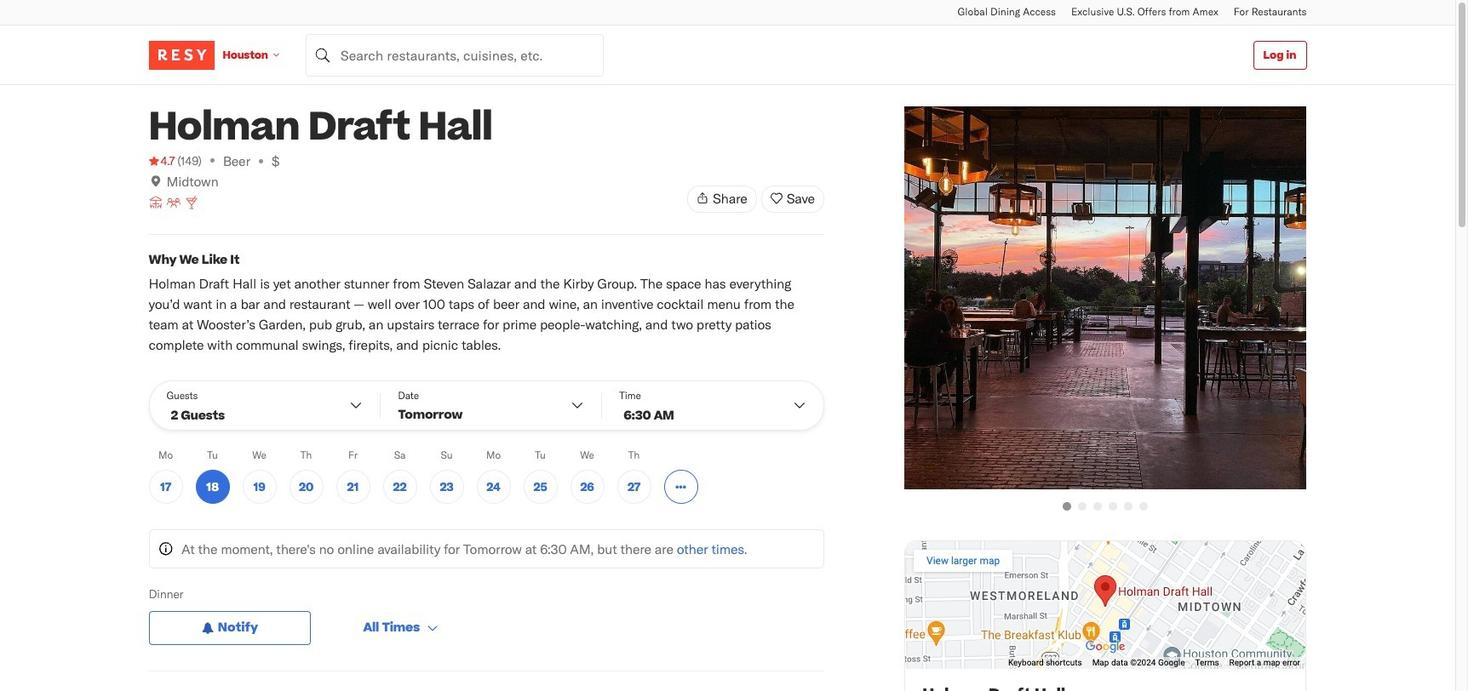 Task type: locate. For each thing, give the bounding box(es) containing it.
Search restaurants, cuisines, etc. text field
[[306, 34, 604, 76]]

None field
[[306, 34, 604, 76]]



Task type: describe. For each thing, give the bounding box(es) containing it.
4.7 out of 5 stars image
[[149, 152, 175, 169]]



Task type: vqa. For each thing, say whether or not it's contained in the screenshot.
Search restaurants, cuisines, etc. text box
yes



